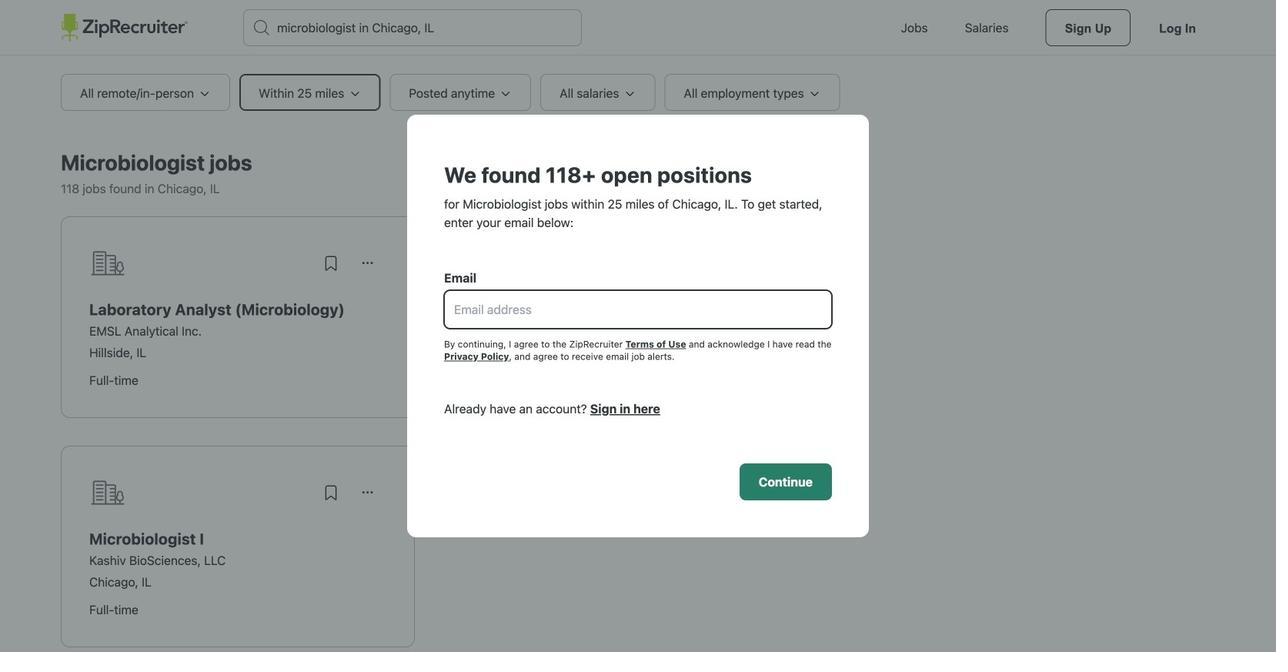Task type: vqa. For each thing, say whether or not it's contained in the screenshot.
Template at top right
no



Task type: describe. For each thing, give the bounding box(es) containing it.
main element
[[61, 0, 1216, 55]]

save job for later image for the 'microbiologist i' element
[[322, 484, 340, 502]]

Email address text field
[[445, 291, 832, 328]]



Task type: locate. For each thing, give the bounding box(es) containing it.
microbiologist i element
[[89, 530, 387, 548]]

0 vertical spatial save job for later image
[[322, 254, 340, 273]]

job card menu element for save job for later icon for the 'microbiologist i' element
[[350, 490, 387, 505]]

1 job card menu element from the top
[[350, 261, 387, 275]]

1 vertical spatial save job for later image
[[322, 484, 340, 502]]

1 save job for later image from the top
[[322, 254, 340, 273]]

save job for later image
[[322, 254, 340, 273], [322, 484, 340, 502]]

Search job title or keyword search field
[[244, 10, 581, 45]]

job card menu element for save job for later icon associated with laboratory analyst (microbiology) element
[[350, 261, 387, 275]]

2 job card menu element from the top
[[350, 490, 387, 505]]

we found 118+ open positions dialog
[[0, 0, 1277, 652]]

ziprecruiter image
[[61, 14, 188, 42]]

2 save job for later image from the top
[[322, 484, 340, 502]]

job card menu element
[[350, 261, 387, 275], [350, 490, 387, 505]]

0 vertical spatial job card menu element
[[350, 261, 387, 275]]

save job for later image for laboratory analyst (microbiology) element
[[322, 254, 340, 273]]

laboratory analyst (microbiology) element
[[89, 300, 387, 319]]

1 vertical spatial job card menu element
[[350, 490, 387, 505]]



